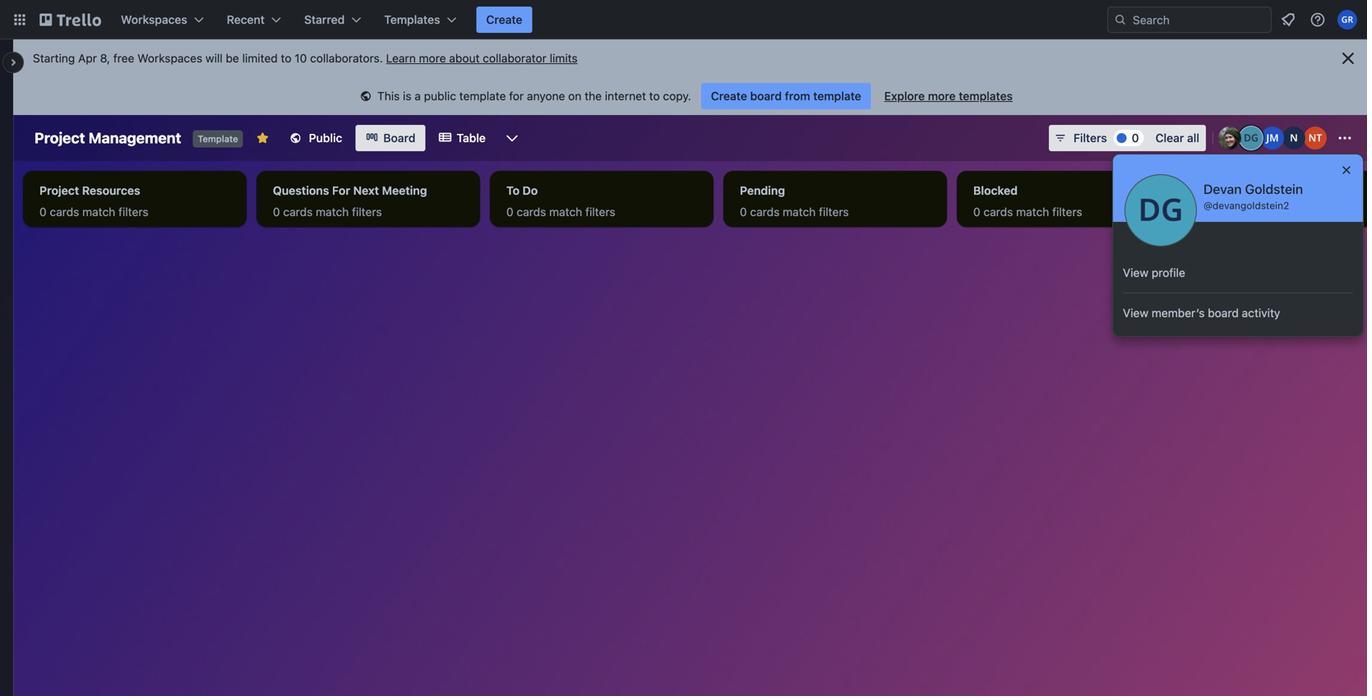 Task type: describe. For each thing, give the bounding box(es) containing it.
8,
[[100, 51, 110, 65]]

10
[[295, 51, 307, 65]]

devan goldstein (devangoldstein2) image
[[1125, 174, 1198, 247]]

cards inside 'questions for next meeting 0 cards match filters'
[[283, 205, 313, 219]]

0 vertical spatial to
[[281, 51, 292, 65]]

pending
[[740, 184, 786, 197]]

activity
[[1243, 306, 1281, 320]]

to
[[507, 184, 520, 197]]

create for create board from template
[[711, 89, 748, 103]]

0 vertical spatial more
[[419, 51, 446, 65]]

learn
[[386, 51, 416, 65]]

questions
[[273, 184, 329, 197]]

apr
[[78, 51, 97, 65]]

0 inside blocked 0 cards match filters
[[974, 205, 981, 219]]

about
[[449, 51, 480, 65]]

2 template from the left
[[814, 89, 862, 103]]

1 vertical spatial workspaces
[[137, 51, 203, 65]]

templates
[[959, 89, 1013, 103]]

blocked 0 cards match filters
[[974, 184, 1083, 219]]

close image
[[1341, 164, 1354, 177]]

cards inside project resources 0 cards match filters
[[50, 205, 79, 219]]

limits
[[550, 51, 578, 65]]

caity (caity) image
[[1219, 127, 1242, 150]]

match inside pending 0 cards match filters
[[783, 205, 816, 219]]

0 inside to do 0 cards match filters
[[507, 205, 514, 219]]

recent button
[[217, 7, 291, 33]]

project management
[[35, 129, 181, 147]]

pending 0 cards match filters
[[740, 184, 849, 219]]

Project Resources text field
[[30, 178, 240, 204]]

open information menu image
[[1310, 12, 1327, 28]]

filters inside project resources 0 cards match filters
[[119, 205, 149, 219]]

table
[[457, 131, 486, 145]]

collaborators.
[[310, 51, 383, 65]]

star or unstar board image
[[256, 132, 270, 145]]

a
[[415, 89, 421, 103]]

jordan mirchev (jordan_mirchev) image
[[1262, 127, 1285, 150]]

explore
[[885, 89, 925, 103]]

0 horizontal spatial board
[[751, 89, 782, 103]]

do
[[523, 184, 538, 197]]

member's
[[1152, 306, 1205, 320]]

public
[[309, 131, 342, 145]]

internet
[[605, 89, 646, 103]]

search image
[[1115, 13, 1128, 26]]

Board name text field
[[26, 125, 190, 151]]

clear all button
[[1150, 125, 1207, 151]]

1 template from the left
[[460, 89, 506, 103]]

0 inside pending 0 cards match filters
[[740, 205, 747, 219]]

workspaces inside dropdown button
[[121, 13, 187, 26]]

board
[[384, 131, 416, 145]]

meeting
[[382, 184, 427, 197]]

management
[[89, 129, 181, 147]]

devangoldstein2
[[1213, 200, 1290, 211]]

recent
[[227, 13, 265, 26]]

view member's board activity
[[1124, 306, 1281, 320]]

6 filters from the left
[[1287, 205, 1317, 219]]

for
[[509, 89, 524, 103]]

To Do text field
[[497, 178, 707, 204]]

collaborator
[[483, 51, 547, 65]]

more inside "link"
[[928, 89, 956, 103]]

filters inside pending 0 cards match filters
[[819, 205, 849, 219]]

filters inside to do 0 cards match filters
[[586, 205, 616, 219]]

6 match from the left
[[1250, 205, 1283, 219]]

match inside 'questions for next meeting 0 cards match filters'
[[316, 205, 349, 219]]

cards inside pending 0 cards match filters
[[751, 205, 780, 219]]

create button
[[477, 7, 533, 33]]

clear all
[[1156, 131, 1200, 145]]

create board from template link
[[702, 83, 872, 109]]

primary element
[[0, 0, 1368, 39]]

project resources 0 cards match filters
[[39, 184, 149, 219]]

to do 0 cards match filters
[[507, 184, 616, 219]]

1 horizontal spatial board
[[1209, 306, 1239, 320]]

explore more templates
[[885, 89, 1013, 103]]

profile
[[1152, 266, 1186, 280]]

this
[[378, 89, 400, 103]]



Task type: vqa. For each thing, say whether or not it's contained in the screenshot.
public on the top left
yes



Task type: locate. For each thing, give the bounding box(es) containing it.
project inside project resources 0 cards match filters
[[39, 184, 79, 197]]

back to home image
[[39, 7, 101, 33]]

match down for at the top of page
[[316, 205, 349, 219]]

filters down "to do" text box
[[586, 205, 616, 219]]

cards down questions
[[283, 205, 313, 219]]

create up collaborator
[[486, 13, 523, 26]]

match inside project resources 0 cards match filters
[[82, 205, 115, 219]]

0 inside 'questions for next meeting 0 cards match filters'
[[273, 205, 280, 219]]

more right the learn
[[419, 51, 446, 65]]

board left from
[[751, 89, 782, 103]]

match down blocked text field
[[1017, 205, 1050, 219]]

create inside 'button'
[[486, 13, 523, 26]]

cards inside blocked 0 cards match filters
[[984, 205, 1014, 219]]

template left for
[[460, 89, 506, 103]]

project up project resources 0 cards match filters
[[35, 129, 85, 147]]

show menu image
[[1337, 130, 1354, 146]]

match
[[82, 205, 115, 219], [316, 205, 349, 219], [550, 205, 583, 219], [783, 205, 816, 219], [1017, 205, 1050, 219], [1250, 205, 1283, 219]]

template
[[460, 89, 506, 103], [814, 89, 862, 103]]

to
[[281, 51, 292, 65], [650, 89, 660, 103]]

Pending text field
[[730, 178, 941, 204]]

3 cards from the left
[[517, 205, 546, 219]]

1 match from the left
[[82, 205, 115, 219]]

filters
[[119, 205, 149, 219], [352, 205, 382, 219], [586, 205, 616, 219], [819, 205, 849, 219], [1053, 205, 1083, 219], [1287, 205, 1317, 219]]

public button
[[279, 125, 352, 151]]

@
[[1204, 200, 1213, 211]]

1 vertical spatial project
[[39, 184, 79, 197]]

2 cards from the left
[[283, 205, 313, 219]]

workspaces button
[[111, 7, 214, 33]]

is
[[403, 89, 412, 103]]

0 vertical spatial board
[[751, 89, 782, 103]]

1 vertical spatial create
[[711, 89, 748, 103]]

view for view member's board activity
[[1124, 306, 1149, 320]]

starred
[[304, 13, 345, 26]]

questions for next meeting 0 cards match filters
[[273, 184, 427, 219]]

3 filters from the left
[[586, 205, 616, 219]]

templates
[[384, 13, 440, 26]]

4 filters from the left
[[819, 205, 849, 219]]

workspaces
[[121, 13, 187, 26], [137, 51, 203, 65]]

1 horizontal spatial template
[[814, 89, 862, 103]]

template right from
[[814, 89, 862, 103]]

cards down pending
[[751, 205, 780, 219]]

1 view from the top
[[1124, 266, 1149, 280]]

starred button
[[294, 7, 371, 33]]

be
[[226, 51, 239, 65]]

0 cards match filters
[[1207, 205, 1317, 219]]

more right explore at the right top of the page
[[928, 89, 956, 103]]

1 horizontal spatial more
[[928, 89, 956, 103]]

project left resources
[[39, 184, 79, 197]]

create board from template
[[711, 89, 862, 103]]

filters down questions for next meeting 'text field'
[[352, 205, 382, 219]]

0
[[1132, 131, 1140, 145], [39, 205, 47, 219], [273, 205, 280, 219], [507, 205, 514, 219], [740, 205, 747, 219], [974, 205, 981, 219], [1207, 205, 1215, 219]]

1 vertical spatial to
[[650, 89, 660, 103]]

goldstein
[[1246, 181, 1304, 197]]

customize views image
[[504, 130, 521, 146]]

filters down pending text box
[[819, 205, 849, 219]]

4 cards from the left
[[751, 205, 780, 219]]

view profile
[[1124, 266, 1186, 280]]

view left member's
[[1124, 306, 1149, 320]]

0 vertical spatial view
[[1124, 266, 1149, 280]]

1 cards from the left
[[50, 205, 79, 219]]

template
[[198, 134, 238, 144]]

view for view profile
[[1124, 266, 1149, 280]]

0 horizontal spatial more
[[419, 51, 446, 65]]

2 match from the left
[[316, 205, 349, 219]]

nicole tang (nicoletang31) image
[[1305, 127, 1328, 150]]

anyone
[[527, 89, 565, 103]]

blocked
[[974, 184, 1018, 197]]

filters down blocked text field
[[1053, 205, 1083, 219]]

0 horizontal spatial template
[[460, 89, 506, 103]]

match down goldstein
[[1250, 205, 1283, 219]]

5 filters from the left
[[1053, 205, 1083, 219]]

project inside board name text box
[[35, 129, 85, 147]]

explore more templates link
[[875, 83, 1023, 109]]

filters inside 'questions for next meeting 0 cards match filters'
[[352, 205, 382, 219]]

match inside blocked 0 cards match filters
[[1017, 205, 1050, 219]]

6 cards from the left
[[1218, 205, 1247, 219]]

match down "to do" text box
[[550, 205, 583, 219]]

devan goldstein (devangoldstein2) image
[[1240, 127, 1263, 150]]

create
[[486, 13, 523, 26], [711, 89, 748, 103]]

templates button
[[374, 7, 467, 33]]

0 vertical spatial create
[[486, 13, 523, 26]]

copy.
[[663, 89, 692, 103]]

4 match from the left
[[783, 205, 816, 219]]

starting apr 8, free workspaces will be limited to 10 collaborators. learn more about collaborator limits
[[33, 51, 578, 65]]

match down pending text box
[[783, 205, 816, 219]]

limited
[[242, 51, 278, 65]]

project for project management
[[35, 129, 85, 147]]

on
[[569, 89, 582, 103]]

nic (nicoletollefson1) image
[[1283, 127, 1306, 150]]

devan goldstein @ devangoldstein2
[[1204, 181, 1304, 211]]

cards down blocked
[[984, 205, 1014, 219]]

Blocked text field
[[964, 178, 1175, 204]]

resources
[[82, 184, 140, 197]]

public
[[424, 89, 456, 103]]

workspaces up free
[[121, 13, 187, 26]]

1 vertical spatial more
[[928, 89, 956, 103]]

will
[[206, 51, 223, 65]]

table link
[[429, 125, 496, 151]]

board left activity
[[1209, 306, 1239, 320]]

Questions For Next Meeting text field
[[263, 178, 474, 204]]

1 vertical spatial board
[[1209, 306, 1239, 320]]

the
[[585, 89, 602, 103]]

to left copy.
[[650, 89, 660, 103]]

project for project resources 0 cards match filters
[[39, 184, 79, 197]]

board link
[[356, 125, 426, 151]]

0 horizontal spatial to
[[281, 51, 292, 65]]

learn more about collaborator limits link
[[386, 51, 578, 65]]

create for create
[[486, 13, 523, 26]]

cards down do
[[517, 205, 546, 219]]

3 match from the left
[[550, 205, 583, 219]]

filters down goldstein
[[1287, 205, 1317, 219]]

0 notifications image
[[1279, 10, 1299, 30]]

to left 10
[[281, 51, 292, 65]]

1 horizontal spatial create
[[711, 89, 748, 103]]

0 inside project resources 0 cards match filters
[[39, 205, 47, 219]]

filters
[[1074, 131, 1108, 145]]

view left profile
[[1124, 266, 1149, 280]]

0 horizontal spatial create
[[486, 13, 523, 26]]

0 vertical spatial workspaces
[[121, 13, 187, 26]]

devan
[[1204, 181, 1242, 197]]

board
[[751, 89, 782, 103], [1209, 306, 1239, 320]]

all
[[1188, 131, 1200, 145]]

cards down project resources text field
[[50, 205, 79, 219]]

2 filters from the left
[[352, 205, 382, 219]]

project
[[35, 129, 85, 147], [39, 184, 79, 197]]

from
[[785, 89, 811, 103]]

workspaces down workspaces dropdown button
[[137, 51, 203, 65]]

Search field
[[1128, 7, 1272, 32]]

filters inside blocked 0 cards match filters
[[1053, 205, 1083, 219]]

match inside to do 0 cards match filters
[[550, 205, 583, 219]]

view
[[1124, 266, 1149, 280], [1124, 306, 1149, 320]]

greg robinson (gregrobinson96) image
[[1338, 10, 1358, 30]]

5 cards from the left
[[984, 205, 1014, 219]]

free
[[113, 51, 134, 65]]

for
[[332, 184, 350, 197]]

more
[[419, 51, 446, 65], [928, 89, 956, 103]]

sm image
[[358, 89, 374, 105]]

cards right @
[[1218, 205, 1247, 219]]

1 horizontal spatial to
[[650, 89, 660, 103]]

this is a public template for anyone on the internet to copy.
[[378, 89, 692, 103]]

starting
[[33, 51, 75, 65]]

clear
[[1156, 131, 1185, 145]]

1 filters from the left
[[119, 205, 149, 219]]

1 vertical spatial view
[[1124, 306, 1149, 320]]

cards
[[50, 205, 79, 219], [283, 205, 313, 219], [517, 205, 546, 219], [751, 205, 780, 219], [984, 205, 1014, 219], [1218, 205, 1247, 219]]

5 match from the left
[[1017, 205, 1050, 219]]

2 view from the top
[[1124, 306, 1149, 320]]

create right copy.
[[711, 89, 748, 103]]

filters down project resources text field
[[119, 205, 149, 219]]

0 vertical spatial project
[[35, 129, 85, 147]]

cards inside to do 0 cards match filters
[[517, 205, 546, 219]]

next
[[353, 184, 379, 197]]

match down resources
[[82, 205, 115, 219]]



